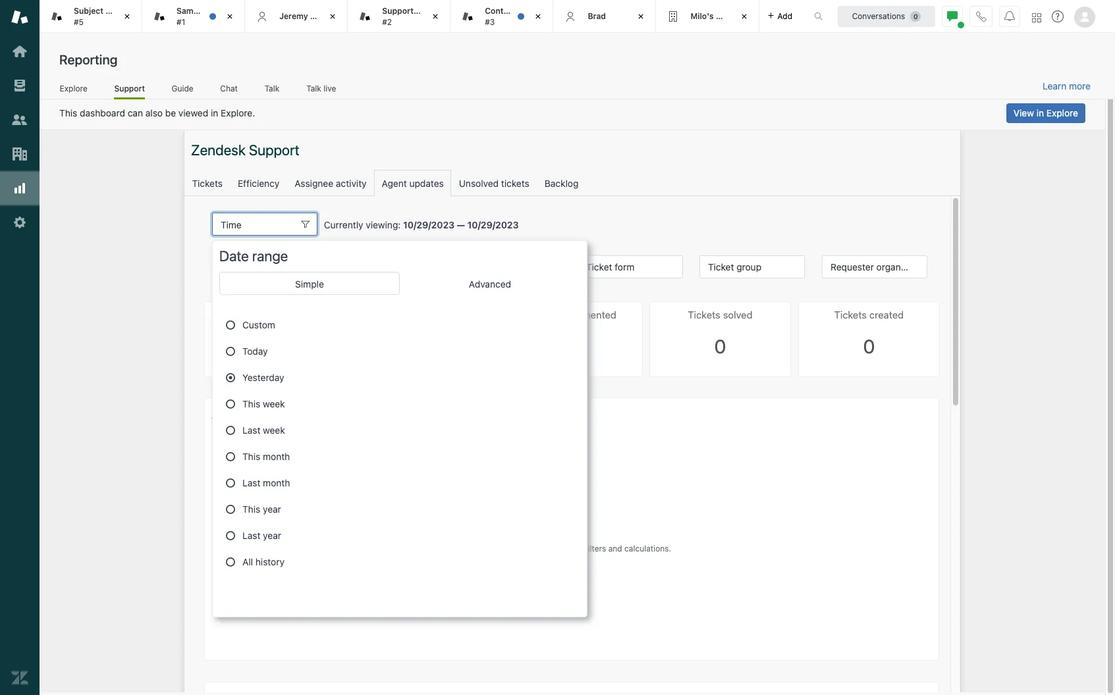 Task type: vqa. For each thing, say whether or not it's contained in the screenshot.
tags Field on the right of page
no



Task type: locate. For each thing, give the bounding box(es) containing it.
support for support outreach #2
[[382, 6, 414, 16]]

reporting
[[59, 52, 118, 67]]

1 horizontal spatial explore
[[1047, 107, 1079, 119]]

jeremy
[[280, 11, 308, 21]]

be
[[165, 107, 176, 119]]

reporting image
[[11, 180, 28, 197]]

view
[[1014, 107, 1035, 119]]

explore
[[60, 83, 87, 93], [1047, 107, 1079, 119]]

#5
[[74, 17, 84, 27]]

#1 tab
[[142, 0, 245, 33]]

chat link
[[220, 83, 238, 98]]

close image right contact #3
[[532, 10, 545, 23]]

0 horizontal spatial talk
[[265, 83, 280, 93]]

1 vertical spatial support
[[114, 83, 145, 93]]

1 close image from the left
[[224, 10, 237, 23]]

conversations button
[[838, 6, 936, 27]]

talk link
[[264, 83, 280, 98]]

close image left add popup button
[[738, 10, 751, 23]]

this dashboard can also be viewed in explore.
[[59, 107, 255, 119]]

in inside button
[[1037, 107, 1045, 119]]

talk
[[265, 83, 280, 93], [307, 83, 321, 93]]

0 horizontal spatial close image
[[121, 10, 134, 23]]

1 horizontal spatial in
[[1037, 107, 1045, 119]]

notifications image
[[1005, 11, 1016, 21]]

talk left live
[[307, 83, 321, 93]]

support
[[382, 6, 414, 16], [114, 83, 145, 93]]

in
[[211, 107, 218, 119], [1037, 107, 1045, 119]]

talk live link
[[306, 83, 337, 98]]

jeremy miller
[[280, 11, 332, 21]]

guide
[[172, 83, 193, 93]]

in right viewed
[[211, 107, 218, 119]]

0 horizontal spatial explore
[[60, 83, 87, 93]]

2 close image from the left
[[326, 10, 340, 23]]

1 horizontal spatial talk
[[307, 83, 321, 93]]

0 vertical spatial explore
[[60, 83, 87, 93]]

chat
[[220, 83, 238, 93]]

3 close image from the left
[[635, 10, 648, 23]]

0 vertical spatial support
[[382, 6, 414, 16]]

explore up the this
[[60, 83, 87, 93]]

zendesk support image
[[11, 9, 28, 26]]

support up can on the top
[[114, 83, 145, 93]]

view in explore button
[[1007, 103, 1086, 123]]

close image inside brad tab
[[635, 10, 648, 23]]

3 tab from the left
[[451, 0, 554, 33]]

close image right the #1
[[224, 10, 237, 23]]

learn
[[1043, 80, 1067, 92]]

1 vertical spatial explore
[[1047, 107, 1079, 119]]

line
[[106, 6, 122, 16]]

talk for talk live
[[307, 83, 321, 93]]

tab
[[40, 0, 142, 33], [348, 0, 452, 33], [451, 0, 554, 33], [657, 0, 760, 33]]

main element
[[0, 0, 40, 696]]

customers image
[[11, 111, 28, 129]]

close image right the brad
[[635, 10, 648, 23]]

0 horizontal spatial in
[[211, 107, 218, 119]]

support up #2
[[382, 6, 414, 16]]

2 close image from the left
[[532, 10, 545, 23]]

support link
[[114, 83, 145, 100]]

1 horizontal spatial support
[[382, 6, 414, 16]]

explore down learn more link
[[1047, 107, 1079, 119]]

close image right jeremy
[[326, 10, 340, 23]]

outreach
[[416, 6, 452, 16]]

1 tab from the left
[[40, 0, 142, 33]]

3 close image from the left
[[429, 10, 442, 23]]

close image
[[121, 10, 134, 23], [326, 10, 340, 23], [429, 10, 442, 23]]

#3
[[485, 17, 495, 27]]

1 close image from the left
[[121, 10, 134, 23]]

4 close image from the left
[[738, 10, 751, 23]]

2 tab from the left
[[348, 0, 452, 33]]

2 horizontal spatial close image
[[429, 10, 442, 23]]

also
[[145, 107, 163, 119]]

support inside support outreach #2
[[382, 6, 414, 16]]

close image inside jeremy miller tab
[[326, 10, 340, 23]]

button displays agent's chat status as online. image
[[948, 11, 958, 21]]

close image
[[224, 10, 237, 23], [532, 10, 545, 23], [635, 10, 648, 23], [738, 10, 751, 23]]

talk right chat
[[265, 83, 280, 93]]

can
[[128, 107, 143, 119]]

close image right subject in the left top of the page
[[121, 10, 134, 23]]

organizations image
[[11, 146, 28, 163]]

2 in from the left
[[1037, 107, 1045, 119]]

close image right #2
[[429, 10, 442, 23]]

1 talk from the left
[[265, 83, 280, 93]]

1 horizontal spatial close image
[[326, 10, 340, 23]]

0 horizontal spatial support
[[114, 83, 145, 93]]

in right view
[[1037, 107, 1045, 119]]

2 talk from the left
[[307, 83, 321, 93]]

get help image
[[1052, 11, 1064, 22]]

#2
[[382, 17, 392, 27]]



Task type: describe. For each thing, give the bounding box(es) containing it.
explore inside button
[[1047, 107, 1079, 119]]

zendesk products image
[[1033, 13, 1042, 22]]

learn more
[[1043, 80, 1091, 92]]

tab containing support outreach
[[348, 0, 452, 33]]

view in explore
[[1014, 107, 1079, 119]]

talk for talk
[[265, 83, 280, 93]]

add
[[778, 11, 793, 21]]

explore.
[[221, 107, 255, 119]]

tab containing subject line
[[40, 0, 142, 33]]

1 in from the left
[[211, 107, 218, 119]]

subject
[[74, 6, 103, 16]]

contact
[[485, 6, 516, 16]]

support outreach #2
[[382, 6, 452, 27]]

miller
[[310, 11, 332, 21]]

tabs tab list
[[40, 0, 801, 33]]

conversations
[[853, 11, 906, 21]]

subject line #5
[[74, 6, 122, 27]]

this
[[59, 107, 77, 119]]

support for support
[[114, 83, 145, 93]]

brad tab
[[554, 0, 657, 33]]

zendesk image
[[11, 670, 28, 687]]

tab containing contact
[[451, 0, 554, 33]]

brad
[[588, 11, 606, 21]]

live
[[324, 83, 336, 93]]

close image for subject line
[[121, 10, 134, 23]]

add button
[[760, 0, 801, 32]]

learn more link
[[1043, 80, 1091, 92]]

guide link
[[171, 83, 194, 98]]

jeremy miller tab
[[245, 0, 348, 33]]

dashboard
[[80, 107, 125, 119]]

explore link
[[59, 83, 88, 98]]

contact #3
[[485, 6, 516, 27]]

admin image
[[11, 214, 28, 231]]

viewed
[[179, 107, 208, 119]]

#1
[[177, 17, 185, 27]]

get started image
[[11, 43, 28, 60]]

talk live
[[307, 83, 336, 93]]

views image
[[11, 77, 28, 94]]

more
[[1070, 80, 1091, 92]]

close image for support outreach
[[429, 10, 442, 23]]

4 tab from the left
[[657, 0, 760, 33]]

close image inside #1 tab
[[224, 10, 237, 23]]



